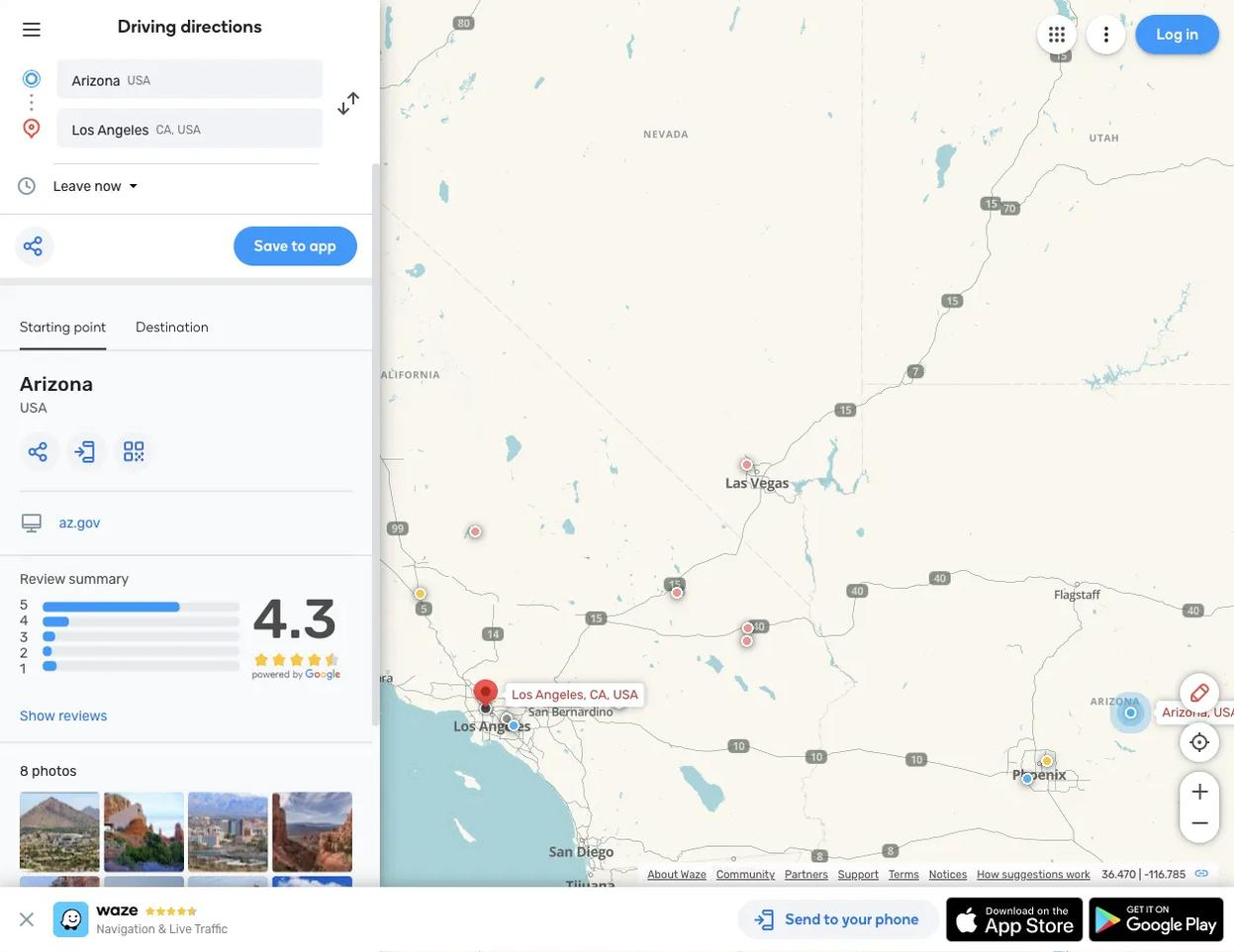 Task type: vqa. For each thing, say whether or not it's contained in the screenshot.
late.
no



Task type: locate. For each thing, give the bounding box(es) containing it.
arizona
[[73, 73, 122, 90], [20, 377, 94, 400]]

1 horizontal spatial ca,
[[596, 695, 617, 710]]

az.gov link
[[60, 520, 102, 537]]

ca, for angeles,
[[596, 695, 617, 710]]

image 8 of arizona, [missing %{city} value] image
[[275, 886, 356, 962]]

arizona usa down 'starting point' button
[[20, 377, 94, 420]]

road closed image
[[749, 464, 761, 476], [475, 531, 487, 543], [679, 593, 691, 605], [750, 629, 762, 641], [749, 642, 761, 654]]

pencil image
[[1201, 689, 1225, 712]]

work
[[1078, 877, 1103, 891]]

community
[[724, 877, 784, 891]]

notices
[[939, 877, 978, 891]]

how suggestions work link
[[988, 877, 1103, 891]]

ca, left road closed image
[[596, 695, 617, 710]]

about
[[655, 877, 686, 891]]

4.3
[[255, 592, 341, 658]]

los up accident image
[[517, 695, 539, 710]]

community link
[[724, 877, 784, 891]]

usa right angeles
[[179, 124, 203, 138]]

los
[[73, 123, 95, 139], [517, 695, 539, 710]]

point
[[75, 321, 108, 338]]

arizona up angeles
[[73, 73, 122, 90]]

accident image
[[506, 720, 518, 732]]

image 2 of arizona, [missing %{city} value] image
[[105, 801, 186, 882]]

1 vertical spatial ca,
[[596, 695, 617, 710]]

leave
[[54, 180, 92, 196]]

navigation
[[98, 932, 157, 946]]

directions
[[183, 16, 265, 37]]

arizona usa
[[73, 73, 152, 90], [20, 377, 94, 420]]

police image
[[513, 727, 525, 739]]

image 5 of arizona, [missing %{city} value] image
[[20, 886, 101, 962]]

image 4 of arizona, [missing %{city} value] image
[[275, 801, 356, 882]]

1 vertical spatial los
[[517, 695, 539, 710]]

0 vertical spatial ca,
[[158, 124, 176, 138]]

5
[[20, 603, 28, 620]]

usa
[[129, 75, 152, 89], [179, 124, 203, 138], [20, 404, 48, 420], [620, 695, 646, 710], [1227, 712, 1248, 728]]

arizona down 'starting point' button
[[20, 377, 94, 400]]

angeles
[[98, 123, 151, 139]]

reviews
[[59, 716, 109, 732]]

destination button
[[137, 321, 211, 352]]

usa up los angeles ca, usa
[[129, 75, 152, 89]]

usa down 'starting point' button
[[20, 404, 48, 420]]

&
[[160, 932, 168, 946]]

about waze link
[[655, 877, 714, 891]]

116.785
[[1162, 877, 1199, 891]]

usa right pencil icon
[[1227, 712, 1248, 728]]

los for angeles
[[73, 123, 95, 139]]

computer image
[[20, 517, 44, 541]]

los angeles, ca, usa
[[517, 695, 646, 710]]

zoom in image
[[1201, 788, 1225, 812]]

arizona usa up angeles
[[73, 73, 152, 90]]

los left angeles
[[73, 123, 95, 139]]

arizona, usa
[[1175, 712, 1248, 728]]

ca, inside los angeles ca, usa
[[158, 124, 176, 138]]

support link
[[847, 877, 889, 891]]

hazard image
[[1053, 763, 1065, 775]]

review summary
[[20, 577, 130, 594]]

navigation & live traffic
[[98, 932, 230, 946]]

image 7 of arizona, [missing %{city} value] image
[[190, 886, 271, 962]]

ca, right angeles
[[158, 124, 176, 138]]

0 horizontal spatial los
[[73, 123, 95, 139]]

photos
[[32, 771, 77, 788]]

how
[[988, 877, 1010, 891]]

leave now
[[54, 180, 123, 196]]

waze
[[688, 877, 714, 891]]

hazard image
[[419, 594, 431, 606]]

1 horizontal spatial los
[[517, 695, 539, 710]]

road closed image
[[620, 704, 632, 716]]

ca,
[[158, 124, 176, 138], [596, 695, 617, 710]]

3
[[20, 635, 28, 652]]

8 photos
[[20, 771, 77, 788]]

0 vertical spatial arizona
[[73, 73, 122, 90]]

image 1 of arizona, [missing %{city} value] image
[[20, 801, 101, 882]]

show
[[20, 716, 56, 732]]

review
[[20, 577, 66, 594]]

0 horizontal spatial ca,
[[158, 124, 176, 138]]

summary
[[69, 577, 130, 594]]

partners
[[794, 877, 837, 891]]

0 vertical spatial los
[[73, 123, 95, 139]]



Task type: describe. For each thing, give the bounding box(es) containing it.
arizona,
[[1175, 712, 1224, 728]]

36.470 | -116.785
[[1114, 877, 1199, 891]]

destination
[[137, 321, 211, 338]]

notices link
[[939, 877, 978, 891]]

clock image
[[15, 176, 39, 200]]

los for angeles,
[[517, 695, 539, 710]]

1
[[20, 667, 26, 684]]

x image
[[15, 917, 39, 941]]

starting point
[[20, 321, 108, 338]]

1 vertical spatial arizona
[[20, 377, 94, 400]]

current location image
[[20, 68, 44, 92]]

36.470
[[1114, 877, 1149, 891]]

angeles,
[[541, 695, 593, 710]]

zoom out image
[[1201, 820, 1225, 844]]

partners link
[[794, 877, 837, 891]]

location image
[[20, 117, 44, 141]]

1 vertical spatial arizona usa
[[20, 377, 94, 420]]

police image
[[1033, 781, 1045, 793]]

starting point button
[[20, 321, 108, 354]]

suggestions
[[1013, 877, 1075, 891]]

traffic
[[197, 932, 230, 946]]

usa right angeles,
[[620, 695, 646, 710]]

0 vertical spatial arizona usa
[[73, 73, 152, 90]]

usa inside los angeles ca, usa
[[179, 124, 203, 138]]

5 4 3 2 1
[[20, 603, 29, 684]]

live
[[171, 932, 194, 946]]

2
[[20, 651, 28, 668]]

about waze community partners support terms notices how suggestions work
[[655, 877, 1103, 891]]

ca, for angeles
[[158, 124, 176, 138]]

image 3 of arizona, [missing %{city} value] image
[[190, 801, 271, 882]]

|
[[1151, 877, 1154, 891]]

show reviews
[[20, 716, 109, 732]]

terms
[[899, 877, 929, 891]]

driving directions
[[119, 16, 265, 37]]

image 6 of arizona, [missing %{city} value] image
[[105, 886, 186, 962]]

link image
[[1207, 875, 1223, 891]]

now
[[95, 180, 123, 196]]

terms link
[[899, 877, 929, 891]]

-
[[1157, 877, 1162, 891]]

starting
[[20, 321, 71, 338]]

los angeles ca, usa
[[73, 123, 203, 139]]

driving
[[119, 16, 179, 37]]

8
[[20, 771, 29, 788]]

4
[[20, 619, 29, 636]]

support
[[847, 877, 889, 891]]

az.gov
[[60, 520, 102, 537]]



